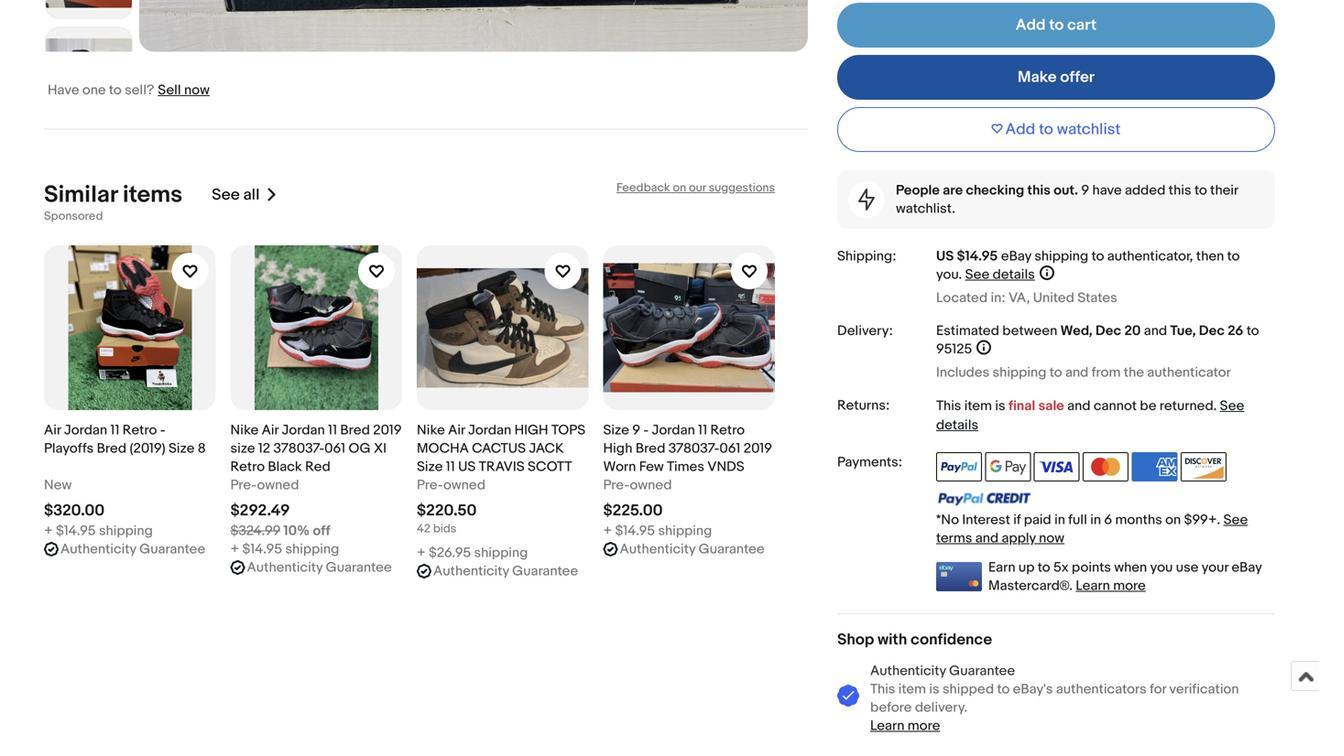 Task type: locate. For each thing, give the bounding box(es) containing it.
authenticity for $225.00
[[620, 542, 696, 558]]

one
[[82, 82, 106, 99]]

details
[[993, 267, 1035, 283], [936, 418, 979, 434]]

shipping down $320.00 text field
[[99, 523, 153, 540]]

authenticity guarantee this item is shipped to ebay's authenticators for verification before delivery. learn more
[[870, 664, 1239, 735]]

estimated between wed, dec 20 and tue, dec 26 to 95125
[[936, 323, 1260, 358]]

0 horizontal spatial air
[[44, 422, 61, 439]]

2019
[[373, 422, 402, 439], [744, 441, 772, 457]]

this right added
[[1169, 182, 1192, 199]]

sell now link
[[158, 82, 210, 99]]

2 061 from the left
[[720, 441, 741, 457]]

add
[[1016, 16, 1046, 35], [1006, 120, 1036, 139]]

1 horizontal spatial retro
[[230, 459, 265, 476]]

2 pre- from the left
[[417, 477, 443, 494]]

- up few
[[644, 422, 649, 439]]

dec
[[1096, 323, 1122, 340], [1199, 323, 1225, 340]]

all
[[243, 186, 260, 205]]

0 horizontal spatial is
[[929, 682, 940, 698]]

0 horizontal spatial learn more link
[[870, 719, 940, 735]]

authenticity for $220.50
[[433, 564, 509, 580]]

0 vertical spatial item
[[965, 398, 992, 415]]

to left ebay's
[[997, 682, 1010, 698]]

owned for $225.00
[[630, 477, 672, 494]]

0 horizontal spatial 9
[[632, 422, 641, 439]]

includes shipping to and from the authenticator
[[936, 365, 1231, 381]]

1 vertical spatial this
[[870, 682, 896, 698]]

size left 8
[[169, 441, 195, 457]]

378037- inside "nike air jordan 11 bred 2019 size 12 378037-061 og xi retro black red pre-owned $292.49 $324.99 10% off + $14.95 shipping"
[[274, 441, 325, 457]]

$14.95
[[957, 248, 998, 265], [56, 523, 96, 540], [615, 523, 655, 540], [242, 542, 282, 558]]

0 horizontal spatial learn
[[870, 719, 905, 735]]

more
[[1113, 578, 1146, 595], [908, 719, 940, 735]]

061 inside "nike air jordan 11 bred 2019 size 12 378037-061 og xi retro black red pre-owned $292.49 $324.99 10% off + $14.95 shipping"
[[325, 441, 346, 457]]

1 horizontal spatial this
[[936, 398, 962, 415]]

1 vertical spatial you
[[1151, 560, 1173, 577]]

061
[[325, 441, 346, 457], [720, 441, 741, 457]]

1 horizontal spatial details
[[993, 267, 1035, 283]]

item down includes
[[965, 398, 992, 415]]

item up before
[[899, 682, 926, 698]]

owned inside "nike air jordan 11 bred 2019 size 12 378037-061 og xi retro black red pre-owned $292.49 $324.99 10% off + $14.95 shipping"
[[257, 477, 299, 494]]

$14.95 down $225.00 text field
[[615, 523, 655, 540]]

0 horizontal spatial .
[[959, 267, 962, 283]]

. down us $14.95
[[959, 267, 962, 283]]

1 air from the left
[[44, 422, 61, 439]]

9 up high
[[632, 422, 641, 439]]

0 horizontal spatial + $14.95 shipping text field
[[44, 522, 153, 541]]

0 horizontal spatial more
[[908, 719, 940, 735]]

1 vertical spatial ebay
[[1232, 560, 1262, 577]]

guarantee inside text box
[[699, 542, 765, 558]]

1 horizontal spatial pre-
[[417, 477, 443, 494]]

guarantee down the size 9 - jordan 11 retro high bred 378037-061 2019 worn few times  vnds pre-owned $225.00 + $14.95 shipping
[[699, 542, 765, 558]]

see for see terms and apply now
[[1224, 512, 1248, 529]]

on left our
[[673, 181, 686, 195]]

0 vertical spatial ebay
[[1001, 248, 1032, 265]]

1 horizontal spatial size
[[417, 459, 443, 476]]

shop
[[837, 631, 874, 650]]

owned down few
[[630, 477, 672, 494]]

1 vertical spatial now
[[1039, 531, 1065, 547]]

owned down black
[[257, 477, 299, 494]]

1 061 from the left
[[325, 441, 346, 457]]

see inside see details
[[1220, 398, 1245, 415]]

bred inside "nike air jordan 11 bred 2019 size 12 378037-061 og xi retro black red pre-owned $292.49 $324.99 10% off + $14.95 shipping"
[[340, 422, 370, 439]]

payments:
[[837, 455, 903, 471]]

see terms and apply now link
[[936, 512, 1248, 547]]

ebay inside ebay shipping to authenticator, then to you
[[1001, 248, 1032, 265]]

+ down 42
[[417, 545, 426, 562]]

learn down the points
[[1076, 578, 1110, 595]]

5x
[[1054, 560, 1069, 577]]

you for earn up to 5x points when you use your ebay mastercard®.
[[1151, 560, 1173, 577]]

jordan up cactus
[[468, 422, 511, 439]]

$14.95 inside "nike air jordan 11 bred 2019 size 12 378037-061 og xi retro black red pre-owned $292.49 $324.99 10% off + $14.95 shipping"
[[242, 542, 282, 558]]

0 horizontal spatial details
[[936, 418, 979, 434]]

0 horizontal spatial pre-
[[230, 477, 257, 494]]

0 horizontal spatial authenticity guarantee text field
[[60, 541, 205, 559]]

0 horizontal spatial retro
[[123, 422, 157, 439]]

to inside button
[[1039, 120, 1054, 139]]

Pre-owned text field
[[230, 476, 299, 495]]

add inside button
[[1006, 120, 1036, 139]]

is left final
[[995, 398, 1006, 415]]

see all
[[212, 186, 260, 205]]

pre-owned text field for pre-
[[603, 476, 672, 495]]

pre- up $292.49 text field
[[230, 477, 257, 494]]

2 horizontal spatial + $14.95 shipping text field
[[603, 522, 712, 541]]

authenticity guarantee text field for $220.50
[[433, 563, 578, 581]]

feedback
[[617, 181, 670, 195]]

- up (2019)
[[160, 422, 165, 439]]

1 horizontal spatial air
[[262, 422, 279, 439]]

0 horizontal spatial -
[[160, 422, 165, 439]]

0 vertical spatial now
[[184, 82, 210, 99]]

us inside 'nike air jordan high tops mocha cactus jack size 11 us travis scott pre-owned $220.50 42 bids + $26.95 shipping'
[[458, 459, 476, 476]]

$225.00
[[603, 502, 663, 521]]

$292.49 text field
[[230, 502, 290, 521]]

with details__icon image
[[859, 189, 875, 211], [837, 685, 859, 708]]

1 horizontal spatial learn more link
[[1076, 578, 1146, 595]]

in left 6
[[1091, 512, 1101, 529]]

visa image
[[1034, 453, 1080, 482]]

learn more
[[1076, 578, 1146, 595]]

points
[[1072, 560, 1111, 577]]

0 horizontal spatial you
[[936, 267, 959, 283]]

0 vertical spatial .
[[959, 267, 962, 283]]

0 horizontal spatial this
[[1028, 182, 1051, 199]]

11 inside the size 9 - jordan 11 retro high bred 378037-061 2019 worn few times  vnds pre-owned $225.00 + $14.95 shipping
[[698, 422, 708, 439]]

378037-
[[274, 441, 325, 457], [669, 441, 720, 457]]

see all link
[[212, 181, 278, 209]]

Sponsored text field
[[44, 209, 103, 224]]

size for air jordan 11 retro - playoffs bred (2019) size 8
[[169, 441, 195, 457]]

378037- for $225.00
[[669, 441, 720, 457]]

bred up the og
[[340, 422, 370, 439]]

owned up $220.50
[[443, 477, 486, 494]]

1 horizontal spatial 2019
[[744, 441, 772, 457]]

you left use
[[1151, 560, 1173, 577]]

authenticity guarantee down "+ $26.95 shipping" text box
[[433, 564, 578, 580]]

+ down "$324.99"
[[230, 542, 239, 558]]

air up the playoffs
[[44, 422, 61, 439]]

nike inside 'nike air jordan high tops mocha cactus jack size 11 us travis scott pre-owned $220.50 42 bids + $26.95 shipping'
[[417, 422, 445, 439]]

and right 20
[[1144, 323, 1168, 340]]

9
[[1082, 182, 1090, 199], [632, 422, 641, 439]]

air up 12 at the left bottom of page
[[262, 422, 279, 439]]

shipping up authenticity guarantee text box
[[658, 523, 712, 540]]

master card image
[[1083, 453, 1129, 482]]

8
[[198, 441, 206, 457]]

to right 26
[[1247, 323, 1260, 340]]

now inside the see terms and apply now
[[1039, 531, 1065, 547]]

0 horizontal spatial 061
[[325, 441, 346, 457]]

shipping up united
[[1035, 248, 1089, 265]]

nike for $220.50
[[417, 422, 445, 439]]

1 pre- from the left
[[230, 477, 257, 494]]

0 horizontal spatial owned
[[257, 477, 299, 494]]

1 jordan from the left
[[64, 422, 107, 439]]

between
[[1003, 323, 1058, 340]]

061 left the og
[[325, 441, 346, 457]]

Authenticity Guarantee text field
[[620, 541, 765, 559]]

discover image
[[1181, 453, 1227, 482]]

this left out.
[[1028, 182, 1051, 199]]

is inside authenticity guarantee this item is shipped to ebay's authenticators for verification before delivery. learn more
[[929, 682, 940, 698]]

11
[[110, 422, 120, 439], [328, 422, 337, 439], [698, 422, 708, 439], [446, 459, 455, 476]]

estimated
[[936, 323, 1000, 340]]

ebay up . see details at right
[[1001, 248, 1032, 265]]

1 vertical spatial learn
[[870, 719, 905, 735]]

061 for $292.49
[[325, 441, 346, 457]]

+ $14.95 shipping text field down $225.00 on the bottom
[[603, 522, 712, 541]]

you down us $14.95
[[936, 267, 959, 283]]

1 vertical spatial more
[[908, 719, 940, 735]]

if
[[1014, 512, 1021, 529]]

0 horizontal spatial item
[[899, 682, 926, 698]]

0 vertical spatial learn
[[1076, 578, 1110, 595]]

size inside air jordan 11 retro - playoffs bred (2019) size 8
[[169, 441, 195, 457]]

before
[[870, 700, 912, 717]]

pre- up $220.50 'text field' at the bottom left
[[417, 477, 443, 494]]

guarantee for $320.00
[[139, 542, 205, 558]]

0 vertical spatial you
[[936, 267, 959, 283]]

guarantee inside authenticity guarantee this item is shipped to ebay's authenticators for verification before delivery. learn more
[[949, 664, 1015, 680]]

2 horizontal spatial owned
[[630, 477, 672, 494]]

1 vertical spatial 2019
[[744, 441, 772, 457]]

to up states at the top
[[1092, 248, 1105, 265]]

1 horizontal spatial pre-owned text field
[[603, 476, 672, 495]]

earn
[[989, 560, 1016, 577]]

details up va,
[[993, 267, 1035, 283]]

learn more link
[[1076, 578, 1146, 595], [870, 719, 940, 735]]

Pre-owned text field
[[417, 476, 486, 495], [603, 476, 672, 495]]

1 horizontal spatial this
[[1169, 182, 1192, 199]]

people are checking this out.
[[896, 182, 1082, 199]]

ebay right your at the right
[[1232, 560, 1262, 577]]

to
[[1049, 16, 1064, 35], [109, 82, 122, 99], [1039, 120, 1054, 139], [1195, 182, 1207, 199], [1092, 248, 1105, 265], [1228, 248, 1240, 265], [1247, 323, 1260, 340], [1050, 365, 1063, 381], [1038, 560, 1051, 577], [997, 682, 1010, 698]]

now
[[184, 82, 210, 99], [1039, 531, 1065, 547]]

verification
[[1170, 682, 1239, 698]]

3 pre- from the left
[[603, 477, 630, 494]]

jordan up times
[[652, 422, 695, 439]]

sale
[[1039, 398, 1065, 415]]

.
[[959, 267, 962, 283], [1214, 398, 1217, 415]]

$324.99
[[230, 523, 280, 540]]

2 jordan from the left
[[282, 422, 325, 439]]

2 owned from the left
[[443, 477, 486, 494]]

with details__icon image for people are checking this out.
[[859, 189, 875, 211]]

0 vertical spatial on
[[673, 181, 686, 195]]

1 horizontal spatial on
[[1166, 512, 1181, 529]]

0 vertical spatial is
[[995, 398, 1006, 415]]

shipping inside "nike air jordan 11 bred 2019 size 12 378037-061 og xi retro black red pre-owned $292.49 $324.99 10% off + $14.95 shipping"
[[285, 542, 339, 558]]

similar
[[44, 181, 118, 209]]

sponsored
[[44, 209, 103, 224]]

items
[[123, 181, 183, 209]]

jordan inside air jordan 11 retro - playoffs bred (2019) size 8
[[64, 422, 107, 439]]

jordan inside the size 9 - jordan 11 retro high bred 378037-061 2019 worn few times  vnds pre-owned $225.00 + $14.95 shipping
[[652, 422, 695, 439]]

add to watchlist
[[1006, 120, 1121, 139]]

2 horizontal spatial size
[[603, 422, 629, 439]]

see inside the see terms and apply now
[[1224, 512, 1248, 529]]

see
[[212, 186, 240, 205], [965, 267, 990, 283], [1220, 398, 1245, 415], [1224, 512, 1248, 529]]

authenticator,
[[1108, 248, 1193, 265]]

1 horizontal spatial in
[[1091, 512, 1101, 529]]

you inside ebay shipping to authenticator, then to you
[[936, 267, 959, 283]]

and down interest
[[976, 531, 999, 547]]

1 horizontal spatial -
[[644, 422, 649, 439]]

authenticity guarantee for $320.00
[[60, 542, 205, 558]]

0 vertical spatial add
[[1016, 16, 1046, 35]]

$320.00
[[44, 502, 105, 521]]

1 vertical spatial 9
[[632, 422, 641, 439]]

1 vertical spatial size
[[169, 441, 195, 457]]

1 vertical spatial see details link
[[936, 398, 1245, 434]]

2019 up xi
[[373, 422, 402, 439]]

1 horizontal spatial owned
[[443, 477, 486, 494]]

feedback on our suggestions
[[617, 181, 775, 195]]

retro down size
[[230, 459, 265, 476]]

2019 up vnds
[[744, 441, 772, 457]]

0 horizontal spatial 378037-
[[274, 441, 325, 457]]

0 horizontal spatial dec
[[1096, 323, 1122, 340]]

add down make
[[1006, 120, 1036, 139]]

$14.95 down $320.00
[[56, 523, 96, 540]]

now right sell
[[184, 82, 210, 99]]

to inside estimated between wed, dec 20 and tue, dec 26 to 95125
[[1247, 323, 1260, 340]]

1 horizontal spatial 9
[[1082, 182, 1090, 199]]

1 - from the left
[[160, 422, 165, 439]]

1 horizontal spatial item
[[965, 398, 992, 415]]

pre-owned text field down few
[[603, 476, 672, 495]]

authenticity down "+ $26.95 shipping" text box
[[433, 564, 509, 580]]

and left "from"
[[1066, 365, 1089, 381]]

see left 'all'
[[212, 186, 240, 205]]

+ $14.95 shipping text field
[[44, 522, 153, 541], [603, 522, 712, 541], [230, 541, 339, 559]]

1 horizontal spatial nike
[[417, 422, 445, 439]]

authenticity guarantee text field down new $320.00 + $14.95 shipping
[[60, 541, 205, 559]]

nike up mocha
[[417, 422, 445, 439]]

to left the 5x
[[1038, 560, 1051, 577]]

1 horizontal spatial 378037-
[[669, 441, 720, 457]]

authenticity guarantee down new $320.00 + $14.95 shipping
[[60, 542, 205, 558]]

see for see details
[[1220, 398, 1245, 415]]

2 air from the left
[[262, 422, 279, 439]]

details up paypal image
[[936, 418, 979, 434]]

shipping right $26.95
[[474, 545, 528, 562]]

2 - from the left
[[644, 422, 649, 439]]

us $14.95
[[936, 248, 998, 265]]

1 horizontal spatial ebay
[[1232, 560, 1262, 577]]

size for nike air jordan high tops mocha cactus jack size 11 us travis scott pre-owned $220.50 42 bids + $26.95 shipping
[[417, 459, 443, 476]]

1 vertical spatial is
[[929, 682, 940, 698]]

bred up few
[[636, 441, 666, 457]]

authenticity down shop with confidence
[[870, 664, 946, 680]]

2 378037- from the left
[[669, 441, 720, 457]]

+ $26.95 shipping text field
[[417, 544, 528, 563]]

authenticity inside authenticity guarantee text box
[[620, 542, 696, 558]]

this inside 9 have added this to their watchlist.
[[1169, 182, 1192, 199]]

with details__icon image left people
[[859, 189, 875, 211]]

air inside air jordan 11 retro - playoffs bred (2019) size 8
[[44, 422, 61, 439]]

4 jordan from the left
[[652, 422, 695, 439]]

061 up vnds
[[720, 441, 741, 457]]

+ down $225.00 on the bottom
[[603, 523, 612, 540]]

$320.00 text field
[[44, 502, 105, 521]]

1 vertical spatial details
[[936, 418, 979, 434]]

guarantee down off
[[326, 560, 392, 576]]

add left cart
[[1016, 16, 1046, 35]]

pre- inside the size 9 - jordan 11 retro high bred 378037-061 2019 worn few times  vnds pre-owned $225.00 + $14.95 shipping
[[603, 477, 630, 494]]

1 378037- from the left
[[274, 441, 325, 457]]

retro inside "nike air jordan 11 bred 2019 size 12 378037-061 og xi retro black red pre-owned $292.49 $324.99 10% off + $14.95 shipping"
[[230, 459, 265, 476]]

1 in from the left
[[1055, 512, 1066, 529]]

authenticity guarantee text field down off
[[247, 559, 392, 577]]

pre- for $292.49
[[230, 477, 257, 494]]

nike for pre-
[[230, 422, 259, 439]]

this for added
[[1169, 182, 1192, 199]]

with details__icon image left before
[[837, 685, 859, 708]]

2 this from the left
[[1169, 182, 1192, 199]]

in:
[[991, 290, 1006, 307]]

2 horizontal spatial authenticity guarantee text field
[[433, 563, 578, 581]]

add for add to watchlist
[[1006, 120, 1036, 139]]

to inside 9 have added this to their watchlist.
[[1195, 182, 1207, 199]]

this down includes
[[936, 398, 962, 415]]

1 horizontal spatial you
[[1151, 560, 1173, 577]]

air inside "nike air jordan 11 bred 2019 size 12 378037-061 og xi retro black red pre-owned $292.49 $324.99 10% off + $14.95 shipping"
[[262, 422, 279, 439]]

3 jordan from the left
[[468, 422, 511, 439]]

retro up (2019)
[[123, 422, 157, 439]]

us down mocha
[[458, 459, 476, 476]]

item inside authenticity guarantee this item is shipped to ebay's authenticators for verification before delivery. learn more
[[899, 682, 926, 698]]

bids
[[433, 522, 457, 537]]

authenticity
[[60, 542, 136, 558], [620, 542, 696, 558], [247, 560, 323, 576], [433, 564, 509, 580], [870, 664, 946, 680]]

2 pre-owned text field from the left
[[603, 476, 672, 495]]

on
[[673, 181, 686, 195], [1166, 512, 1181, 529]]

air
[[44, 422, 61, 439], [262, 422, 279, 439], [448, 422, 465, 439]]

2 vertical spatial size
[[417, 459, 443, 476]]

0 horizontal spatial size
[[169, 441, 195, 457]]

bred inside air jordan 11 retro - playoffs bred (2019) size 8
[[97, 441, 127, 457]]

new $320.00 + $14.95 shipping
[[44, 477, 153, 540]]

guarantee down new $320.00 + $14.95 shipping
[[139, 542, 205, 558]]

retro inside air jordan 11 retro - playoffs bred (2019) size 8
[[123, 422, 157, 439]]

20
[[1125, 323, 1141, 340]]

Authenticity Guarantee text field
[[60, 541, 205, 559], [247, 559, 392, 577], [433, 563, 578, 581]]

9 right out.
[[1082, 182, 1090, 199]]

- inside the size 9 - jordan 11 retro high bred 378037-061 2019 worn few times  vnds pre-owned $225.00 + $14.95 shipping
[[644, 422, 649, 439]]

2 in from the left
[[1091, 512, 1101, 529]]

more down delivery.
[[908, 719, 940, 735]]

item
[[965, 398, 992, 415], [899, 682, 926, 698]]

0 horizontal spatial nike
[[230, 422, 259, 439]]

0 vertical spatial us
[[936, 248, 954, 265]]

nike up size
[[230, 422, 259, 439]]

months
[[1116, 512, 1163, 529]]

1 vertical spatial item
[[899, 682, 926, 698]]

air for pre-
[[262, 422, 279, 439]]

1 pre-owned text field from the left
[[417, 476, 486, 495]]

add to cart link
[[837, 3, 1275, 48]]

is up delivery.
[[929, 682, 940, 698]]

apply
[[1002, 531, 1036, 547]]

3 air from the left
[[448, 422, 465, 439]]

pre- inside 'nike air jordan high tops mocha cactus jack size 11 us travis scott pre-owned $220.50 42 bids + $26.95 shipping'
[[417, 477, 443, 494]]

+
[[44, 523, 53, 540], [603, 523, 612, 540], [230, 542, 239, 558], [417, 545, 426, 562]]

authenticity down new $320.00 + $14.95 shipping
[[60, 542, 136, 558]]

learn down before
[[870, 719, 905, 735]]

0 vertical spatial see details link
[[965, 267, 1035, 283]]

$14.95 up . see details at right
[[957, 248, 998, 265]]

pre- inside "nike air jordan 11 bred 2019 size 12 378037-061 og xi retro black red pre-owned $292.49 $324.99 10% off + $14.95 shipping"
[[230, 477, 257, 494]]

3 owned from the left
[[630, 477, 672, 494]]

1 owned from the left
[[257, 477, 299, 494]]

size inside the size 9 - jordan 11 retro high bred 378037-061 2019 worn few times  vnds pre-owned $225.00 + $14.95 shipping
[[603, 422, 629, 439]]

0 horizontal spatial 2019
[[373, 422, 402, 439]]

0 vertical spatial 2019
[[373, 422, 402, 439]]

nike inside "nike air jordan 11 bred 2019 size 12 378037-061 og xi retro black red pre-owned $292.49 $324.99 10% off + $14.95 shipping"
[[230, 422, 259, 439]]

in
[[1055, 512, 1066, 529], [1091, 512, 1101, 529]]

0 horizontal spatial in
[[1055, 512, 1066, 529]]

this
[[936, 398, 962, 415], [870, 682, 896, 698]]

ebay shipping to authenticator, then to you
[[936, 248, 1240, 283]]

11 inside air jordan 11 retro - playoffs bred (2019) size 8
[[110, 422, 120, 439]]

size down mocha
[[417, 459, 443, 476]]

0 vertical spatial size
[[603, 422, 629, 439]]

0 horizontal spatial bred
[[97, 441, 127, 457]]

$220.50
[[417, 502, 477, 521]]

owned
[[257, 477, 299, 494], [443, 477, 486, 494], [630, 477, 672, 494]]

air inside 'nike air jordan high tops mocha cactus jack size 11 us travis scott pre-owned $220.50 42 bids + $26.95 shipping'
[[448, 422, 465, 439]]

1 horizontal spatial more
[[1113, 578, 1146, 595]]

1 horizontal spatial now
[[1039, 531, 1065, 547]]

shipping down off
[[285, 542, 339, 558]]

2 horizontal spatial pre-
[[603, 477, 630, 494]]

0 horizontal spatial ebay
[[1001, 248, 1032, 265]]

their
[[1211, 182, 1239, 199]]

to right one
[[109, 82, 122, 99]]

size inside 'nike air jordan high tops mocha cactus jack size 11 us travis scott pre-owned $220.50 42 bids + $26.95 shipping'
[[417, 459, 443, 476]]

see right the $99+.
[[1224, 512, 1248, 529]]

1 vertical spatial us
[[458, 459, 476, 476]]

owned inside the size 9 - jordan 11 retro high bred 378037-061 2019 worn few times  vnds pre-owned $225.00 + $14.95 shipping
[[630, 477, 672, 494]]

+ down $320.00
[[44, 523, 53, 540]]

1 this from the left
[[1028, 182, 1051, 199]]

jordan up red
[[282, 422, 325, 439]]

see right the returned
[[1220, 398, 1245, 415]]

0 vertical spatial with details__icon image
[[859, 189, 875, 211]]

0 horizontal spatial on
[[673, 181, 686, 195]]

nike air jordan 11 bred 2019 size 12 378037-061 og xi retro black red pre-owned $292.49 $324.99 10% off + $14.95 shipping
[[230, 422, 402, 558]]

378037- inside the size 9 - jordan 11 retro high bred 378037-061 2019 worn few times  vnds pre-owned $225.00 + $14.95 shipping
[[669, 441, 720, 457]]

you inside earn up to 5x points when you use your ebay mastercard®.
[[1151, 560, 1173, 577]]

you
[[936, 267, 959, 283], [1151, 560, 1173, 577]]

9 have added this to their watchlist.
[[896, 182, 1239, 217]]

on left the $99+.
[[1166, 512, 1181, 529]]

2 horizontal spatial bred
[[636, 441, 666, 457]]

. down authenticator
[[1214, 398, 1217, 415]]

New text field
[[44, 476, 72, 495]]

this up before
[[870, 682, 896, 698]]

guarantee down "+ $26.95 shipping" text box
[[512, 564, 578, 580]]

dec left 26
[[1199, 323, 1225, 340]]

061 inside the size 9 - jordan 11 retro high bred 378037-061 2019 worn few times  vnds pre-owned $225.00 + $14.95 shipping
[[720, 441, 741, 457]]

1 nike from the left
[[230, 422, 259, 439]]

guarantee for $225.00
[[699, 542, 765, 558]]

retro
[[123, 422, 157, 439], [711, 422, 745, 439], [230, 459, 265, 476]]

0 horizontal spatial pre-owned text field
[[417, 476, 486, 495]]

united
[[1033, 290, 1075, 307]]

learn inside authenticity guarantee this item is shipped to ebay's authenticators for verification before delivery. learn more
[[870, 719, 905, 735]]

2 nike from the left
[[417, 422, 445, 439]]

1 horizontal spatial bred
[[340, 422, 370, 439]]

size up high
[[603, 422, 629, 439]]

authenticity down $225.00 on the bottom
[[620, 542, 696, 558]]

0 vertical spatial 9
[[1082, 182, 1090, 199]]

- inside air jordan 11 retro - playoffs bred (2019) size 8
[[160, 422, 165, 439]]

1 vertical spatial add
[[1006, 120, 1036, 139]]

watchlist
[[1057, 120, 1121, 139]]

learn more link down the points
[[1076, 578, 1146, 595]]

2 horizontal spatial air
[[448, 422, 465, 439]]

dec left 20
[[1096, 323, 1122, 340]]



Task type: vqa. For each thing, say whether or not it's contained in the screenshot.
leftmost 061
yes



Task type: describe. For each thing, give the bounding box(es) containing it.
with
[[878, 631, 907, 650]]

See all text field
[[212, 186, 260, 205]]

out.
[[1054, 182, 1078, 199]]

few
[[639, 459, 664, 476]]

cart
[[1068, 16, 1097, 35]]

va,
[[1009, 290, 1030, 307]]

9 inside the size 9 - jordan 11 retro high bred 378037-061 2019 worn few times  vnds pre-owned $225.00 + $14.95 shipping
[[632, 422, 641, 439]]

$220.50 text field
[[417, 502, 477, 521]]

26
[[1228, 323, 1244, 340]]

11 inside 'nike air jordan high tops mocha cactus jack size 11 us travis scott pre-owned $220.50 42 bids + $26.95 shipping'
[[446, 459, 455, 476]]

full
[[1069, 512, 1088, 529]]

42
[[417, 522, 431, 537]]

watchlist.
[[896, 201, 956, 217]]

google pay image
[[985, 453, 1031, 482]]

pre-owned text field for $220.50
[[417, 476, 486, 495]]

(2019)
[[130, 441, 166, 457]]

includes
[[936, 365, 990, 381]]

shipping inside 'nike air jordan high tops mocha cactus jack size 11 us travis scott pre-owned $220.50 42 bids + $26.95 shipping'
[[474, 545, 528, 562]]

+ inside "nike air jordan 11 bred 2019 size 12 378037-061 og xi retro black red pre-owned $292.49 $324.99 10% off + $14.95 shipping"
[[230, 542, 239, 558]]

to inside earn up to 5x points when you use your ebay mastercard®.
[[1038, 560, 1051, 577]]

this for checking
[[1028, 182, 1051, 199]]

and right sale
[[1068, 398, 1091, 415]]

see for see all
[[212, 186, 240, 205]]

0 vertical spatial learn more link
[[1076, 578, 1146, 595]]

shipping up final
[[993, 365, 1047, 381]]

black
[[268, 459, 302, 476]]

be
[[1140, 398, 1157, 415]]

details inside see details
[[936, 418, 979, 434]]

size
[[230, 441, 255, 457]]

+ inside 'nike air jordan high tops mocha cactus jack size 11 us travis scott pre-owned $220.50 42 bids + $26.95 shipping'
[[417, 545, 426, 562]]

*no interest if paid in full in 6 months on $99+.
[[936, 512, 1224, 529]]

+ inside the size 9 - jordan 11 retro high bred 378037-061 2019 worn few times  vnds pre-owned $225.00 + $14.95 shipping
[[603, 523, 612, 540]]

offer
[[1060, 68, 1095, 87]]

added
[[1125, 182, 1166, 199]]

authenticity guarantee down off
[[247, 560, 392, 576]]

+ $14.95 shipping text field for $225.00
[[603, 522, 712, 541]]

authenticator
[[1148, 365, 1231, 381]]

authenticity for $320.00
[[60, 542, 136, 558]]

make offer
[[1018, 68, 1095, 87]]

cactus
[[472, 441, 526, 457]]

checking
[[966, 182, 1025, 199]]

off
[[313, 523, 330, 540]]

378037- for $292.49
[[274, 441, 325, 457]]

shipping:
[[837, 248, 897, 265]]

wed,
[[1061, 323, 1093, 340]]

for
[[1150, 682, 1167, 698]]

guarantee for $220.50
[[512, 564, 578, 580]]

jack
[[529, 441, 564, 457]]

shipped
[[943, 682, 994, 698]]

0 vertical spatial this
[[936, 398, 962, 415]]

$26.95
[[429, 545, 471, 562]]

authenticity guarantee for $225.00
[[620, 542, 765, 558]]

have
[[1093, 182, 1122, 199]]

this item is final sale and cannot be returned .
[[936, 398, 1220, 415]]

authenticity down previous price $324.99 10% off text box
[[247, 560, 323, 576]]

authenticity guarantee for $220.50
[[433, 564, 578, 580]]

1 horizontal spatial .
[[1214, 398, 1217, 415]]

paypal image
[[936, 453, 982, 482]]

42 bids text field
[[417, 522, 457, 537]]

to inside authenticity guarantee this item is shipped to ebay's authenticators for verification before delivery. learn more
[[997, 682, 1010, 698]]

+ inside new $320.00 + $14.95 shipping
[[44, 523, 53, 540]]

2019 inside the size 9 - jordan 11 retro high bred 378037-061 2019 worn few times  vnds pre-owned $225.00 + $14.95 shipping
[[744, 441, 772, 457]]

2019 inside "nike air jordan 11 bred 2019 size 12 378037-061 og xi retro black red pre-owned $292.49 $324.99 10% off + $14.95 shipping"
[[373, 422, 402, 439]]

this inside authenticity guarantee this item is shipped to ebay's authenticators for verification before delivery. learn more
[[870, 682, 896, 698]]

ebay inside earn up to 5x points when you use your ebay mastercard®.
[[1232, 560, 1262, 577]]

0 vertical spatial details
[[993, 267, 1035, 283]]

9 inside 9 have added this to their watchlist.
[[1082, 182, 1090, 199]]

use
[[1176, 560, 1199, 577]]

red
[[305, 459, 331, 476]]

1 horizontal spatial is
[[995, 398, 1006, 415]]

high
[[515, 422, 548, 439]]

0 horizontal spatial now
[[184, 82, 210, 99]]

from
[[1092, 365, 1121, 381]]

retro inside the size 9 - jordan 11 retro high bred 378037-061 2019 worn few times  vnds pre-owned $225.00 + $14.95 shipping
[[711, 422, 745, 439]]

authenticity guarantee text field for $320.00
[[60, 541, 205, 559]]

1 horizontal spatial learn
[[1076, 578, 1110, 595]]

jordan inside 'nike air jordan high tops mocha cactus jack size 11 us travis scott pre-owned $220.50 42 bids + $26.95 shipping'
[[468, 422, 511, 439]]

1 dec from the left
[[1096, 323, 1122, 340]]

to up sale
[[1050, 365, 1063, 381]]

ebay's
[[1013, 682, 1053, 698]]

12
[[258, 441, 270, 457]]

air jordan 11 retro - playoffs bred (2019) size 8
[[44, 422, 206, 457]]

feedback on our suggestions link
[[617, 181, 775, 195]]

up
[[1019, 560, 1035, 577]]

with details__icon image for authenticity guarantee
[[837, 685, 859, 708]]

paid
[[1024, 512, 1052, 529]]

sell
[[158, 82, 181, 99]]

$99+.
[[1184, 512, 1221, 529]]

add to watchlist button
[[837, 107, 1275, 152]]

suggestions
[[709, 181, 775, 195]]

size 9 - jordan 11 retro high bred 378037-061 2019 worn few times  vnds pre-owned $225.00 + $14.95 shipping
[[603, 422, 772, 540]]

to right then
[[1228, 248, 1240, 265]]

returned
[[1160, 398, 1214, 415]]

located in: va, united states
[[936, 290, 1118, 307]]

your
[[1202, 560, 1229, 577]]

similar items
[[44, 181, 183, 209]]

11 inside "nike air jordan 11 bred 2019 size 12 378037-061 og xi retro black red pre-owned $292.49 $324.99 10% off + $14.95 shipping"
[[328, 422, 337, 439]]

final
[[1009, 398, 1036, 415]]

1 vertical spatial learn more link
[[870, 719, 940, 735]]

make
[[1018, 68, 1057, 87]]

more inside authenticity guarantee this item is shipped to ebay's authenticators for verification before delivery. learn more
[[908, 719, 940, 735]]

located
[[936, 290, 988, 307]]

paypal credit image
[[936, 492, 1032, 507]]

previous price $324.99 10% off text field
[[230, 522, 330, 541]]

shipping inside ebay shipping to authenticator, then to you
[[1035, 248, 1089, 265]]

add to cart
[[1016, 16, 1097, 35]]

make offer link
[[837, 55, 1275, 100]]

see details
[[936, 398, 1245, 434]]

$225.00 text field
[[603, 502, 663, 521]]

1 horizontal spatial us
[[936, 248, 954, 265]]

the
[[1124, 365, 1144, 381]]

scott
[[528, 459, 572, 476]]

mastercard®.
[[989, 578, 1073, 595]]

owned inside 'nike air jordan high tops mocha cactus jack size 11 us travis scott pre-owned $220.50 42 bids + $26.95 shipping'
[[443, 477, 486, 494]]

1 vertical spatial on
[[1166, 512, 1181, 529]]

bred inside the size 9 - jordan 11 retro high bred 378037-061 2019 worn few times  vnds pre-owned $225.00 + $14.95 shipping
[[636, 441, 666, 457]]

1 horizontal spatial + $14.95 shipping text field
[[230, 541, 339, 559]]

you for ebay shipping to authenticator, then to you
[[936, 267, 959, 283]]

delivery.
[[915, 700, 968, 717]]

$14.95 inside new $320.00 + $14.95 shipping
[[56, 523, 96, 540]]

confidence
[[911, 631, 993, 650]]

+ $14.95 shipping text field for $320.00
[[44, 522, 153, 541]]

6
[[1105, 512, 1113, 529]]

061 for $225.00
[[720, 441, 741, 457]]

authenticity inside authenticity guarantee this item is shipped to ebay's authenticators for verification before delivery. learn more
[[870, 664, 946, 680]]

times
[[667, 459, 705, 476]]

mocha
[[417, 441, 469, 457]]

owned for $292.49
[[257, 477, 299, 494]]

2 dec from the left
[[1199, 323, 1225, 340]]

ebay mastercard image
[[936, 563, 982, 592]]

tops
[[552, 422, 586, 439]]

$14.95 inside the size 9 - jordan 11 retro high bred 378037-061 2019 worn few times  vnds pre-owned $225.00 + $14.95 shipping
[[615, 523, 655, 540]]

shipping inside new $320.00 + $14.95 shipping
[[99, 523, 153, 540]]

pre- for $225.00
[[603, 477, 630, 494]]

jordan inside "nike air jordan 11 bred 2019 size 12 378037-061 og xi retro black red pre-owned $292.49 $324.99 10% off + $14.95 shipping"
[[282, 422, 325, 439]]

to left cart
[[1049, 16, 1064, 35]]

people
[[896, 182, 940, 199]]

shipping inside the size 9 - jordan 11 retro high bred 378037-061 2019 worn few times  vnds pre-owned $225.00 + $14.95 shipping
[[658, 523, 712, 540]]

interest
[[962, 512, 1011, 529]]

american express image
[[1132, 453, 1178, 482]]

have one to sell? sell now
[[48, 82, 210, 99]]

shop with confidence
[[837, 631, 993, 650]]

travis
[[479, 459, 525, 476]]

xi
[[374, 441, 387, 457]]

1 horizontal spatial authenticity guarantee text field
[[247, 559, 392, 577]]

air for $220.50
[[448, 422, 465, 439]]

high
[[603, 441, 633, 457]]

see down us $14.95
[[965, 267, 990, 283]]

terms
[[936, 531, 973, 547]]

sell?
[[125, 82, 154, 99]]

and inside the see terms and apply now
[[976, 531, 999, 547]]

tue,
[[1171, 323, 1196, 340]]

and inside estimated between wed, dec 20 and tue, dec 26 to 95125
[[1144, 323, 1168, 340]]

add for add to cart
[[1016, 16, 1046, 35]]

delivery:
[[837, 323, 893, 340]]

have
[[48, 82, 79, 99]]

earn up to 5x points when you use your ebay mastercard®.
[[989, 560, 1262, 595]]



